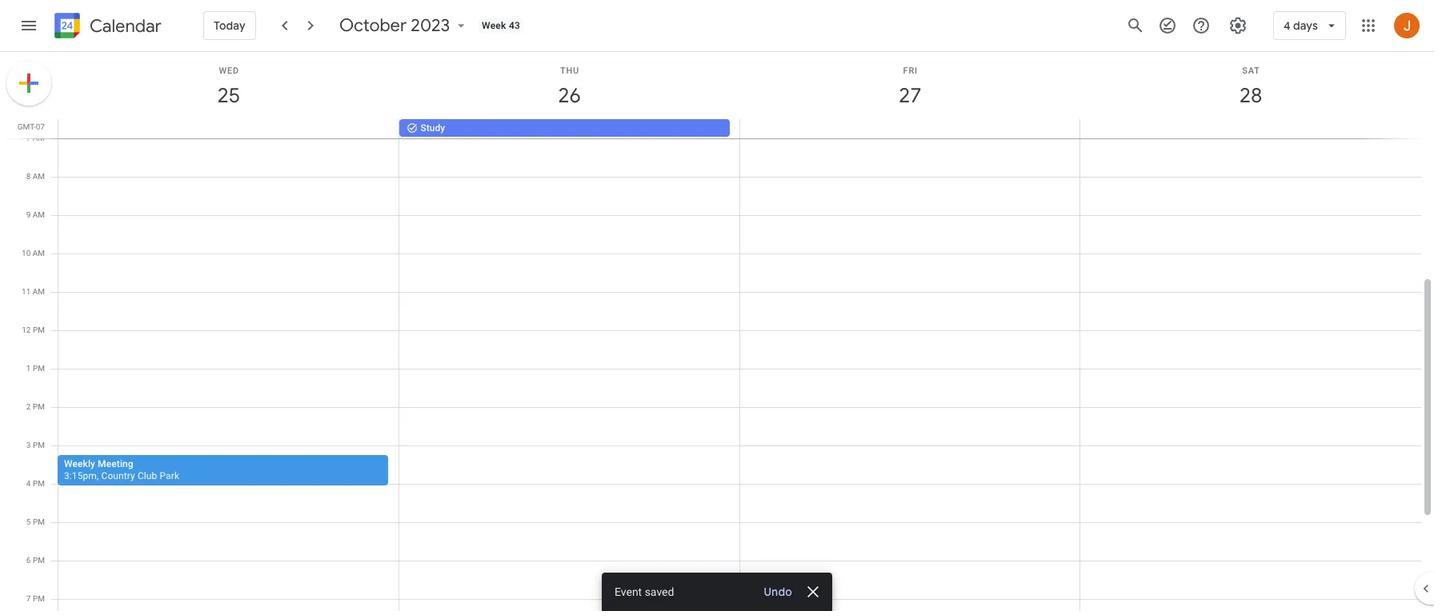 Task type: vqa. For each thing, say whether or not it's contained in the screenshot.
8
yes



Task type: locate. For each thing, give the bounding box(es) containing it.
gmt-07
[[17, 123, 45, 131]]

5 am from the top
[[33, 287, 45, 296]]

,
[[97, 471, 99, 482]]

4 inside popup button
[[1284, 18, 1291, 33]]

10 am
[[22, 249, 45, 258]]

cell down 27 link
[[740, 119, 1081, 139]]

days
[[1294, 18, 1319, 33]]

12
[[22, 326, 31, 335]]

0 horizontal spatial 4
[[26, 480, 31, 488]]

7 pm from the top
[[33, 556, 45, 565]]

am
[[33, 134, 45, 143], [33, 172, 45, 181], [33, 211, 45, 219], [33, 249, 45, 258], [33, 287, 45, 296]]

25 link
[[210, 78, 247, 114]]

8 pm from the top
[[33, 595, 45, 604]]

4 for 4 pm
[[26, 480, 31, 488]]

am for 11 am
[[33, 287, 45, 296]]

1 vertical spatial 7
[[26, 595, 31, 604]]

am right 9
[[33, 211, 45, 219]]

pm down 3 pm
[[33, 480, 45, 488]]

cell down '28' link
[[1081, 119, 1421, 139]]

pm right 3
[[33, 441, 45, 450]]

1
[[26, 364, 31, 373]]

pm for 12 pm
[[33, 326, 45, 335]]

3 cell from the left
[[1081, 119, 1421, 139]]

pm for 3 pm
[[33, 441, 45, 450]]

cell
[[58, 119, 399, 139], [740, 119, 1081, 139], [1081, 119, 1421, 139]]

7 for 7 pm
[[26, 595, 31, 604]]

4 am from the top
[[33, 249, 45, 258]]

grid
[[0, 52, 1435, 612]]

0 vertical spatial 4
[[1284, 18, 1291, 33]]

1 vertical spatial 4
[[26, 480, 31, 488]]

am down the 07
[[33, 134, 45, 143]]

grid containing 25
[[0, 52, 1435, 612]]

meeting
[[98, 459, 134, 470]]

4
[[1284, 18, 1291, 33], [26, 480, 31, 488]]

october
[[339, 14, 407, 37]]

07
[[36, 123, 45, 131]]

1 am from the top
[[33, 134, 45, 143]]

am right 11
[[33, 287, 45, 296]]

am for 8 am
[[33, 172, 45, 181]]

1 horizontal spatial 4
[[1284, 18, 1291, 33]]

8 am
[[26, 172, 45, 181]]

pm right 12
[[33, 326, 45, 335]]

pm for 6 pm
[[33, 556, 45, 565]]

4 up 5
[[26, 480, 31, 488]]

7 down gmt-
[[26, 134, 31, 143]]

today
[[214, 18, 246, 33]]

am for 7 am
[[33, 134, 45, 143]]

4 left days
[[1284, 18, 1291, 33]]

2 am from the top
[[33, 172, 45, 181]]

pm right 2
[[33, 403, 45, 412]]

calendar element
[[51, 10, 162, 45]]

pm right 1
[[33, 364, 45, 373]]

am right 8
[[33, 172, 45, 181]]

am right 10
[[33, 249, 45, 258]]

pm down 6 pm on the left bottom of page
[[33, 595, 45, 604]]

7 down the 6
[[26, 595, 31, 604]]

3:15pm
[[64, 471, 97, 482]]

week
[[482, 20, 507, 31]]

thu 26
[[557, 66, 580, 109]]

0 vertical spatial 7
[[26, 134, 31, 143]]

study row
[[51, 119, 1435, 139]]

main drawer image
[[19, 16, 38, 35]]

4 pm from the top
[[33, 441, 45, 450]]

6 pm from the top
[[33, 518, 45, 527]]

pm right the 6
[[33, 556, 45, 565]]

cell down 25 link
[[58, 119, 399, 139]]

week 43
[[482, 20, 521, 31]]

4 for 4 days
[[1284, 18, 1291, 33]]

2 pm
[[26, 403, 45, 412]]

4 days button
[[1274, 6, 1347, 45]]

9
[[26, 211, 31, 219]]

3 pm from the top
[[33, 403, 45, 412]]

2 7 from the top
[[26, 595, 31, 604]]

today button
[[203, 6, 256, 45]]

3 pm
[[26, 441, 45, 450]]

am for 10 am
[[33, 249, 45, 258]]

4 inside grid
[[26, 480, 31, 488]]

country
[[101, 471, 135, 482]]

pm for 5 pm
[[33, 518, 45, 527]]

settings menu image
[[1229, 16, 1248, 35]]

28 link
[[1233, 78, 1270, 114]]

pm for 1 pm
[[33, 364, 45, 373]]

7
[[26, 134, 31, 143], [26, 595, 31, 604]]

1 pm from the top
[[33, 326, 45, 335]]

pm
[[33, 326, 45, 335], [33, 364, 45, 373], [33, 403, 45, 412], [33, 441, 45, 450], [33, 480, 45, 488], [33, 518, 45, 527], [33, 556, 45, 565], [33, 595, 45, 604]]

8
[[26, 172, 31, 181]]

pm for 7 pm
[[33, 595, 45, 604]]

3 am from the top
[[33, 211, 45, 219]]

5 pm from the top
[[33, 480, 45, 488]]

study
[[421, 123, 445, 134]]

2 pm from the top
[[33, 364, 45, 373]]

pm right 5
[[33, 518, 45, 527]]

1 7 from the top
[[26, 134, 31, 143]]



Task type: describe. For each thing, give the bounding box(es) containing it.
calendar heading
[[86, 15, 162, 37]]

7 pm
[[26, 595, 45, 604]]

wed
[[219, 66, 239, 76]]

club
[[138, 471, 157, 482]]

weekly meeting 3:15pm , country club park
[[64, 459, 179, 482]]

26 link
[[551, 78, 588, 114]]

undo button
[[758, 584, 799, 601]]

1 pm
[[26, 364, 45, 373]]

11 am
[[22, 287, 45, 296]]

7 for 7 am
[[26, 134, 31, 143]]

sat
[[1243, 66, 1261, 76]]

43
[[509, 20, 521, 31]]

2023
[[411, 14, 450, 37]]

27
[[898, 82, 921, 109]]

5 pm
[[26, 518, 45, 527]]

fri
[[904, 66, 918, 76]]

october 2023 button
[[333, 14, 476, 37]]

2
[[26, 403, 31, 412]]

26
[[557, 82, 580, 109]]

fri 27
[[898, 66, 921, 109]]

saved
[[645, 586, 674, 599]]

4 pm
[[26, 480, 45, 488]]

6
[[26, 556, 31, 565]]

27 link
[[892, 78, 929, 114]]

october 2023
[[339, 14, 450, 37]]

calendar
[[90, 15, 162, 37]]

2 cell from the left
[[740, 119, 1081, 139]]

am for 9 am
[[33, 211, 45, 219]]

7 am
[[26, 134, 45, 143]]

event saved
[[615, 586, 674, 599]]

28
[[1239, 82, 1262, 109]]

5
[[26, 518, 31, 527]]

3
[[26, 441, 31, 450]]

pm for 4 pm
[[33, 480, 45, 488]]

10
[[22, 249, 31, 258]]

study button
[[399, 119, 730, 137]]

event
[[615, 586, 642, 599]]

25
[[216, 82, 239, 109]]

12 pm
[[22, 326, 45, 335]]

4 days
[[1284, 18, 1319, 33]]

6 pm
[[26, 556, 45, 565]]

1 cell from the left
[[58, 119, 399, 139]]

undo
[[764, 585, 793, 600]]

11
[[22, 287, 31, 296]]

thu
[[560, 66, 580, 76]]

wed 25
[[216, 66, 239, 109]]

weekly
[[64, 459, 95, 470]]

gmt-
[[17, 123, 36, 131]]

9 am
[[26, 211, 45, 219]]

sat 28
[[1239, 66, 1262, 109]]

pm for 2 pm
[[33, 403, 45, 412]]

park
[[160, 471, 179, 482]]



